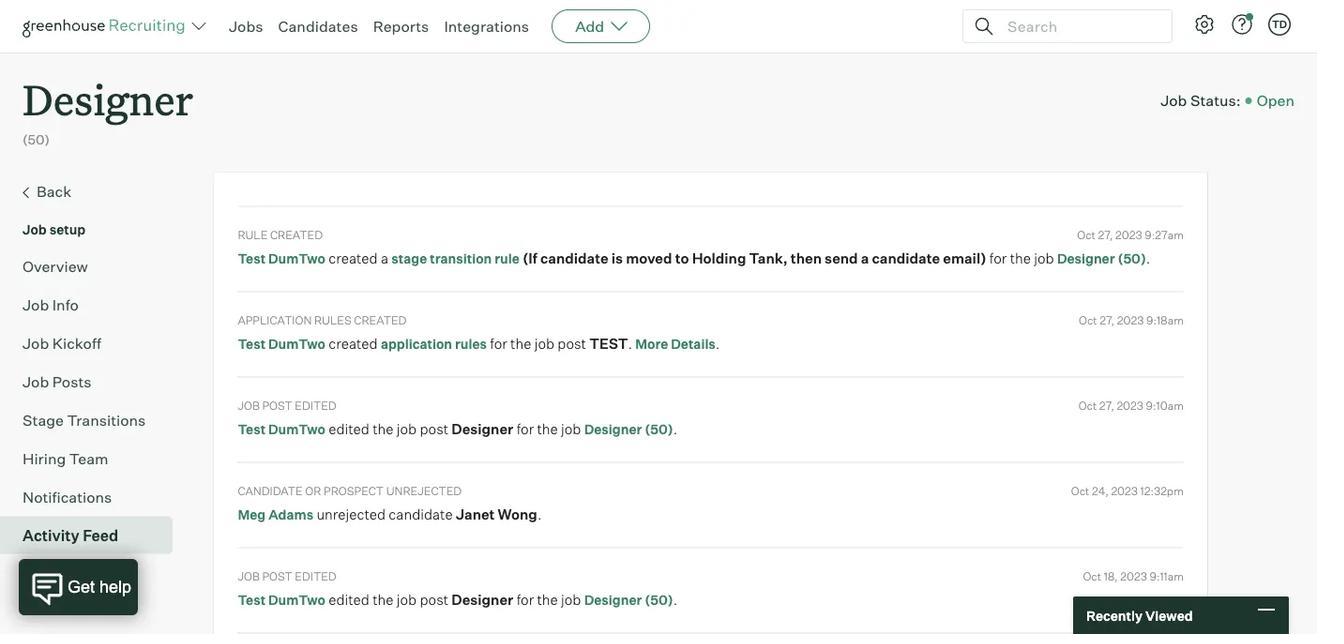 Task type: vqa. For each thing, say whether or not it's contained in the screenshot.
test dumtwo link
yes



Task type: locate. For each thing, give the bounding box(es) containing it.
job up candidate
[[238, 399, 260, 413]]

0 horizontal spatial candidate
[[389, 506, 453, 523]]

test inside oct 27, 2023 9:27am test dumtwo created a stage transition rule (if candidate is moved to holding tank, then send a candidate email) for the job designer (50) .
[[238, 251, 266, 267]]

27, left 9:10am
[[1099, 398, 1114, 413]]

2023 for oct 27, 2023 9:10am test dumtwo edited the job post designer for the job designer (50) .
[[1117, 398, 1144, 413]]

stage transitions link
[[23, 409, 165, 431]]

3 test dumtwo link from the top
[[238, 421, 326, 438]]

0 vertical spatial edited
[[295, 399, 336, 413]]

2023 inside oct 18, 2023 9:11am test dumtwo edited the job post designer for the job designer (50) .
[[1120, 569, 1147, 583]]

for down wong
[[517, 591, 534, 609]]

2 a from the left
[[861, 250, 869, 267]]

dumtwo inside oct 27, 2023 9:18am test dumtwo created application rules for the job post test . more details .
[[268, 336, 326, 352]]

a left stage
[[381, 250, 388, 267]]

created left stage
[[329, 250, 378, 267]]

the up wong
[[537, 421, 558, 438]]

setup
[[49, 221, 86, 238]]

27, inside oct 27, 2023 9:18am test dumtwo created application rules for the job post test . more details .
[[1100, 313, 1115, 327]]

2023 left 9:10am
[[1117, 398, 1144, 413]]

post down application
[[262, 399, 292, 413]]

test dumtwo link down rule created
[[238, 251, 326, 267]]

for inside oct 27, 2023 9:27am test dumtwo created a stage transition rule (if candidate is moved to holding tank, then send a candidate email) for the job designer (50) .
[[990, 250, 1007, 267]]

created
[[329, 250, 378, 267], [329, 335, 378, 352]]

oct left 9:10am
[[1079, 398, 1097, 413]]

dumtwo for oct 27, 2023 9:18am test dumtwo created application rules for the job post test . more details .
[[268, 336, 326, 352]]

1 edited from the top
[[329, 421, 370, 438]]

job for job kickoff
[[23, 334, 49, 352]]

2023 right 24,
[[1111, 484, 1138, 498]]

overview
[[23, 257, 88, 276]]

for inside oct 27, 2023 9:10am test dumtwo edited the job post designer for the job designer (50) .
[[517, 421, 534, 438]]

2023 for oct 27, 2023 9:27am test dumtwo created a stage transition rule (if candidate is moved to holding tank, then send a candidate email) for the job designer (50) .
[[1116, 228, 1142, 242]]

reports
[[373, 17, 429, 36]]

created
[[270, 228, 323, 242], [354, 314, 407, 328]]

Search text field
[[1003, 13, 1155, 40]]

job left setup
[[23, 221, 47, 238]]

dumtwo for oct 18, 2023 9:11am test dumtwo edited the job post designer for the job designer (50) .
[[268, 592, 326, 609]]

job left kickoff
[[23, 334, 49, 352]]

post
[[558, 335, 586, 352], [420, 421, 449, 438], [420, 591, 449, 609]]

1 vertical spatial post
[[262, 570, 292, 584]]

for right email) on the right of page
[[990, 250, 1007, 267]]

test inside oct 27, 2023 9:18am test dumtwo created application rules for the job post test . more details .
[[238, 336, 266, 352]]

greenhouse recruiting image
[[23, 15, 191, 38]]

a right send
[[861, 250, 869, 267]]

1 test dumtwo link from the top
[[238, 251, 326, 267]]

job for job info
[[23, 295, 49, 314]]

edited
[[329, 421, 370, 438], [329, 591, 370, 609]]

2 edited from the top
[[329, 591, 370, 609]]

job inside oct 27, 2023 9:27am test dumtwo created a stage transition rule (if candidate is moved to holding tank, then send a candidate email) for the job designer (50) .
[[1034, 250, 1054, 267]]

2023 left 9:27am
[[1116, 228, 1142, 242]]

test
[[238, 251, 266, 267], [238, 336, 266, 352], [238, 421, 266, 438], [238, 592, 266, 609]]

activity feed
[[23, 526, 118, 545]]

oct inside oct 27, 2023 9:10am test dumtwo edited the job post designer for the job designer (50) .
[[1079, 398, 1097, 413]]

dumtwo down adams
[[268, 592, 326, 609]]

1 vertical spatial 27,
[[1100, 313, 1115, 327]]

edited down unrejected
[[329, 591, 370, 609]]

the inside oct 27, 2023 9:27am test dumtwo created a stage transition rule (if candidate is moved to holding tank, then send a candidate email) for the job designer (50) .
[[1010, 250, 1031, 267]]

rule
[[238, 228, 268, 242]]

1 job post edited from the top
[[238, 399, 336, 413]]

the up prospect
[[373, 421, 394, 438]]

candidate
[[540, 250, 609, 267], [872, 250, 940, 267], [389, 506, 453, 523]]

job for job setup
[[23, 221, 47, 238]]

test dumtwo link for oct 27, 2023 9:18am test dumtwo created application rules for the job post test . more details .
[[238, 336, 326, 352]]

(50)
[[23, 132, 50, 148], [1118, 251, 1146, 267], [645, 421, 673, 438], [645, 592, 673, 609]]

candidate inside oct 24, 2023 12:32pm meg adams unrejected candidate janet wong .
[[389, 506, 453, 523]]

2 post from the top
[[262, 570, 292, 584]]

notifications link
[[23, 486, 165, 508]]

2023
[[1116, 228, 1142, 242], [1117, 313, 1144, 327], [1117, 398, 1144, 413], [1111, 484, 1138, 498], [1120, 569, 1147, 583]]

27, inside oct 27, 2023 9:27am test dumtwo created a stage transition rule (if candidate is moved to holding tank, then send a candidate email) for the job designer (50) .
[[1098, 228, 1113, 242]]

the
[[1010, 250, 1031, 267], [510, 335, 531, 352], [373, 421, 394, 438], [537, 421, 558, 438], [373, 591, 394, 609], [537, 591, 558, 609]]

1 vertical spatial job
[[238, 570, 260, 584]]

post inside oct 27, 2023 9:18am test dumtwo created application rules for the job post test . more details .
[[558, 335, 586, 352]]

2 job post edited from the top
[[238, 570, 336, 584]]

or
[[305, 484, 321, 498]]

oct inside oct 27, 2023 9:27am test dumtwo created a stage transition rule (if candidate is moved to holding tank, then send a candidate email) for the job designer (50) .
[[1077, 228, 1096, 242]]

2023 left 9:18am on the right of page
[[1117, 313, 1144, 327]]

job for oct 27, 2023 9:10am test dumtwo edited the job post designer for the job designer (50) .
[[238, 399, 260, 413]]

candidate left the is
[[540, 250, 609, 267]]

created up application
[[354, 314, 407, 328]]

post down "meg adams" link
[[262, 570, 292, 584]]

candidate left email) on the right of page
[[872, 250, 940, 267]]

for
[[990, 250, 1007, 267], [490, 335, 507, 352], [517, 421, 534, 438], [517, 591, 534, 609]]

job for job posts
[[23, 372, 49, 391]]

job inside oct 27, 2023 9:18am test dumtwo created application rules for the job post test . more details .
[[534, 335, 555, 352]]

(50) inside oct 27, 2023 9:27am test dumtwo created a stage transition rule (if candidate is moved to holding tank, then send a candidate email) for the job designer (50) .
[[1118, 251, 1146, 267]]

2023 inside oct 27, 2023 9:10am test dumtwo edited the job post designer for the job designer (50) .
[[1117, 398, 1144, 413]]

created down rules
[[329, 335, 378, 352]]

stage
[[392, 251, 427, 267]]

job left info
[[23, 295, 49, 314]]

oct for oct 18, 2023 9:11am test dumtwo edited the job post designer for the job designer (50) .
[[1083, 569, 1101, 583]]

the right the rules
[[510, 335, 531, 352]]

edited for oct 18, 2023 9:11am test dumtwo edited the job post designer for the job designer (50) .
[[329, 591, 370, 609]]

the down unrejected
[[373, 591, 394, 609]]

edited down adams
[[295, 570, 336, 584]]

1 a from the left
[[381, 250, 388, 267]]

27,
[[1098, 228, 1113, 242], [1100, 313, 1115, 327], [1099, 398, 1114, 413]]

27, for tank,
[[1098, 228, 1113, 242]]

oct for oct 27, 2023 9:10am test dumtwo edited the job post designer for the job designer (50) .
[[1079, 398, 1097, 413]]

post inside oct 18, 2023 9:11am test dumtwo edited the job post designer for the job designer (50) .
[[420, 591, 449, 609]]

edited up or
[[295, 399, 336, 413]]

reports link
[[373, 17, 429, 36]]

td button
[[1265, 9, 1295, 39]]

.
[[1146, 250, 1151, 267], [628, 335, 632, 352], [716, 335, 720, 352], [673, 421, 677, 438], [537, 506, 542, 523], [673, 591, 677, 609]]

the down wong
[[537, 591, 558, 609]]

job info link
[[23, 293, 165, 316]]

1 test from the top
[[238, 251, 266, 267]]

dumtwo inside oct 27, 2023 9:27am test dumtwo created a stage transition rule (if candidate is moved to holding tank, then send a candidate email) for the job designer (50) .
[[268, 251, 326, 267]]

created right rule
[[270, 228, 323, 242]]

0 vertical spatial post
[[262, 399, 292, 413]]

1 post from the top
[[262, 399, 292, 413]]

unrejected
[[317, 506, 386, 523]]

jobs
[[229, 17, 263, 36]]

edited for oct 27, 2023 9:10am test dumtwo edited the job post designer for the job designer (50) .
[[295, 399, 336, 413]]

2 created from the top
[[329, 335, 378, 352]]

edited inside oct 27, 2023 9:10am test dumtwo edited the job post designer for the job designer (50) .
[[329, 421, 370, 438]]

activity feed link
[[23, 524, 165, 547]]

0 vertical spatial edited
[[329, 421, 370, 438]]

test dumtwo link down application
[[238, 336, 326, 352]]

designer (50) link
[[1057, 251, 1146, 267], [584, 421, 673, 438], [584, 592, 673, 609]]

dumtwo up or
[[268, 421, 326, 438]]

1 vertical spatial job post edited
[[238, 570, 336, 584]]

1 dumtwo from the top
[[268, 251, 326, 267]]

job inside "link"
[[23, 372, 49, 391]]

3 test from the top
[[238, 421, 266, 438]]

designer (50)
[[23, 71, 193, 148]]

edited up the 'candidate or prospect unrejected'
[[329, 421, 370, 438]]

27, left 9:27am
[[1098, 228, 1113, 242]]

2 vertical spatial designer (50) link
[[584, 592, 673, 609]]

0 vertical spatial 27,
[[1098, 228, 1113, 242]]

oct 27, 2023 9:18am test dumtwo created application rules for the job post test . more details .
[[238, 313, 1184, 352]]

(50) inside designer (50)
[[23, 132, 50, 148]]

2 edited from the top
[[295, 570, 336, 584]]

job post edited down adams
[[238, 570, 336, 584]]

edited
[[295, 399, 336, 413], [295, 570, 336, 584]]

dumtwo down application
[[268, 336, 326, 352]]

oct inside oct 24, 2023 12:32pm meg adams unrejected candidate janet wong .
[[1071, 484, 1090, 498]]

2023 right 18,
[[1120, 569, 1147, 583]]

test dumtwo link down "meg adams" link
[[238, 592, 326, 609]]

2 dumtwo from the top
[[268, 336, 326, 352]]

job down meg on the bottom of the page
[[238, 570, 260, 584]]

2023 inside oct 24, 2023 12:32pm meg adams unrejected candidate janet wong .
[[1111, 484, 1138, 498]]

27, left 9:18am on the right of page
[[1100, 313, 1115, 327]]

job left posts
[[23, 372, 49, 391]]

dumtwo for oct 27, 2023 9:10am test dumtwo edited the job post designer for the job designer (50) .
[[268, 421, 326, 438]]

test inside oct 27, 2023 9:10am test dumtwo edited the job post designer for the job designer (50) .
[[238, 421, 266, 438]]

1 created from the top
[[329, 250, 378, 267]]

edited inside oct 18, 2023 9:11am test dumtwo edited the job post designer for the job designer (50) .
[[329, 591, 370, 609]]

job
[[1161, 91, 1187, 110], [23, 221, 47, 238], [23, 295, 49, 314], [23, 334, 49, 352], [23, 372, 49, 391]]

back
[[37, 182, 71, 200]]

test dumtwo link up candidate
[[238, 421, 326, 438]]

1 vertical spatial edited
[[295, 570, 336, 584]]

wong
[[498, 506, 537, 523]]

1 vertical spatial created
[[354, 314, 407, 328]]

application
[[381, 336, 452, 352]]

the right email) on the right of page
[[1010, 250, 1031, 267]]

edited for oct 18, 2023 9:11am test dumtwo edited the job post designer for the job designer (50) .
[[295, 570, 336, 584]]

dumtwo inside oct 27, 2023 9:10am test dumtwo edited the job post designer for the job designer (50) .
[[268, 421, 326, 438]]

dumtwo down rule created
[[268, 251, 326, 267]]

0 horizontal spatial a
[[381, 250, 388, 267]]

recently
[[1086, 607, 1143, 624]]

1 vertical spatial designer (50) link
[[584, 421, 673, 438]]

for up wong
[[517, 421, 534, 438]]

stage
[[23, 411, 64, 429]]

meg adams link
[[238, 507, 313, 523]]

created for a
[[329, 250, 378, 267]]

job setup
[[23, 221, 86, 238]]

dumtwo inside oct 18, 2023 9:11am test dumtwo edited the job post designer for the job designer (50) .
[[268, 592, 326, 609]]

4 test from the top
[[238, 592, 266, 609]]

transitions
[[67, 411, 146, 429]]

2 vertical spatial post
[[420, 591, 449, 609]]

1 vertical spatial edited
[[329, 591, 370, 609]]

3 dumtwo from the top
[[268, 421, 326, 438]]

post for oct 18, 2023 9:11am test dumtwo edited the job post designer for the job designer (50) .
[[262, 570, 292, 584]]

2023 inside oct 27, 2023 9:27am test dumtwo created a stage transition rule (if candidate is moved to holding tank, then send a candidate email) for the job designer (50) .
[[1116, 228, 1142, 242]]

for right the rules
[[490, 335, 507, 352]]

designer
[[23, 71, 193, 127], [1057, 251, 1115, 267], [452, 421, 514, 438], [584, 421, 642, 438], [452, 591, 514, 609], [584, 592, 642, 609]]

2023 inside oct 27, 2023 9:18am test dumtwo created application rules for the job post test . more details .
[[1117, 313, 1144, 327]]

test down meg on the bottom of the page
[[238, 592, 266, 609]]

for inside oct 27, 2023 9:18am test dumtwo created application rules for the job post test . more details .
[[490, 335, 507, 352]]

job post edited down application
[[238, 399, 336, 413]]

oct
[[1077, 228, 1096, 242], [1079, 313, 1097, 327], [1079, 398, 1097, 413], [1071, 484, 1090, 498], [1083, 569, 1101, 583]]

test up candidate
[[238, 421, 266, 438]]

created inside oct 27, 2023 9:27am test dumtwo created a stage transition rule (if candidate is moved to holding tank, then send a candidate email) for the job designer (50) .
[[329, 250, 378, 267]]

oct left 18,
[[1083, 569, 1101, 583]]

test dumtwo link
[[238, 251, 326, 267], [238, 336, 326, 352], [238, 421, 326, 438], [238, 592, 326, 609]]

oct left 9:18am on the right of page
[[1079, 313, 1097, 327]]

test dumtwo link for oct 18, 2023 9:11am test dumtwo edited the job post designer for the job designer (50) .
[[238, 592, 326, 609]]

(50) inside oct 18, 2023 9:11am test dumtwo edited the job post designer for the job designer (50) .
[[645, 592, 673, 609]]

info
[[52, 295, 79, 314]]

test
[[589, 335, 628, 352]]

2023 for oct 18, 2023 9:11am test dumtwo edited the job post designer for the job designer (50) .
[[1120, 569, 1147, 583]]

27, inside oct 27, 2023 9:10am test dumtwo edited the job post designer for the job designer (50) .
[[1099, 398, 1114, 413]]

. inside oct 27, 2023 9:27am test dumtwo created a stage transition rule (if candidate is moved to holding tank, then send a candidate email) for the job designer (50) .
[[1146, 250, 1151, 267]]

candidate or prospect unrejected
[[238, 484, 462, 498]]

4 test dumtwo link from the top
[[238, 592, 326, 609]]

2 vertical spatial 27,
[[1099, 398, 1114, 413]]

janet
[[456, 506, 495, 523]]

oct for oct 27, 2023 9:18am test dumtwo created application rules for the job post test . more details .
[[1079, 313, 1097, 327]]

designer inside oct 27, 2023 9:27am test dumtwo created a stage transition rule (if candidate is moved to holding tank, then send a candidate email) for the job designer (50) .
[[1057, 251, 1115, 267]]

oct left 24,
[[1071, 484, 1090, 498]]

details
[[671, 336, 716, 352]]

unrejected
[[386, 484, 462, 498]]

add button
[[552, 9, 650, 43]]

1 vertical spatial created
[[329, 335, 378, 352]]

0 vertical spatial post
[[558, 335, 586, 352]]

0 vertical spatial created
[[329, 250, 378, 267]]

designer (50) link for oct 27, 2023 9:10am test dumtwo edited the job post designer for the job designer (50) .
[[584, 421, 673, 438]]

team
[[69, 449, 108, 468]]

oct left 9:27am
[[1077, 228, 1096, 242]]

2 test dumtwo link from the top
[[238, 336, 326, 352]]

1 horizontal spatial a
[[861, 250, 869, 267]]

for inside oct 18, 2023 9:11am test dumtwo edited the job post designer for the job designer (50) .
[[517, 591, 534, 609]]

job
[[1034, 250, 1054, 267], [534, 335, 555, 352], [397, 421, 417, 438], [561, 421, 581, 438], [397, 591, 417, 609], [561, 591, 581, 609]]

activity
[[23, 526, 80, 545]]

2 test from the top
[[238, 336, 266, 352]]

1 vertical spatial post
[[420, 421, 449, 438]]

post inside oct 27, 2023 9:10am test dumtwo edited the job post designer for the job designer (50) .
[[420, 421, 449, 438]]

4 dumtwo from the top
[[268, 592, 326, 609]]

1 job from the top
[[238, 399, 260, 413]]

oct 24, 2023 12:32pm meg adams unrejected candidate janet wong .
[[238, 484, 1184, 523]]

2 job from the top
[[238, 570, 260, 584]]

edited for oct 27, 2023 9:10am test dumtwo edited the job post designer for the job designer (50) .
[[329, 421, 370, 438]]

test down rule
[[238, 251, 266, 267]]

candidate down unrejected at the bottom
[[389, 506, 453, 523]]

0 vertical spatial job post edited
[[238, 399, 336, 413]]

oct inside oct 27, 2023 9:18am test dumtwo created application rules for the job post test . more details .
[[1079, 313, 1097, 327]]

0 vertical spatial created
[[270, 228, 323, 242]]

1 edited from the top
[[295, 399, 336, 413]]

test inside oct 18, 2023 9:11am test dumtwo edited the job post designer for the job designer (50) .
[[238, 592, 266, 609]]

27, for .
[[1100, 313, 1115, 327]]

job left status:
[[1161, 91, 1187, 110]]

0 vertical spatial job
[[238, 399, 260, 413]]

oct inside oct 18, 2023 9:11am test dumtwo edited the job post designer for the job designer (50) .
[[1083, 569, 1101, 583]]

test down application
[[238, 336, 266, 352]]

0 horizontal spatial created
[[270, 228, 323, 242]]

post
[[262, 399, 292, 413], [262, 570, 292, 584]]

created inside oct 27, 2023 9:18am test dumtwo created application rules for the job post test . more details .
[[329, 335, 378, 352]]



Task type: describe. For each thing, give the bounding box(es) containing it.
stage transitions
[[23, 411, 146, 429]]

rules
[[314, 314, 352, 328]]

tank,
[[749, 250, 788, 267]]

add
[[575, 17, 604, 36]]

test for oct 18, 2023 9:11am test dumtwo edited the job post designer for the job designer (50) .
[[238, 592, 266, 609]]

created for application
[[329, 335, 378, 352]]

more details link
[[635, 336, 716, 352]]

open
[[1257, 91, 1295, 110]]

email)
[[943, 250, 987, 267]]

9:27am
[[1145, 228, 1184, 242]]

candidate
[[238, 484, 303, 498]]

job kickoff
[[23, 334, 101, 352]]

is
[[612, 250, 623, 267]]

meg
[[238, 507, 266, 523]]

post for oct 27, 2023 9:10am test dumtwo edited the job post designer for the job designer (50) .
[[420, 421, 449, 438]]

recently viewed
[[1086, 607, 1193, 624]]

0 vertical spatial designer (50) link
[[1057, 251, 1146, 267]]

rule
[[495, 251, 519, 267]]

candidates
[[278, 17, 358, 36]]

job posts link
[[23, 370, 165, 393]]

viewed
[[1145, 607, 1193, 624]]

prospect
[[324, 484, 384, 498]]

integrations link
[[444, 17, 529, 36]]

application rules link
[[381, 336, 487, 352]]

stage transition rule link
[[392, 251, 519, 267]]

oct 18, 2023 9:11am test dumtwo edited the job post designer for the job designer (50) .
[[238, 569, 1184, 609]]

kickoff
[[52, 334, 101, 352]]

hiring
[[23, 449, 66, 468]]

integrations
[[444, 17, 529, 36]]

status:
[[1191, 91, 1241, 110]]

rules
[[455, 336, 487, 352]]

. inside oct 18, 2023 9:11am test dumtwo edited the job post designer for the job designer (50) .
[[673, 591, 677, 609]]

2023 for oct 24, 2023 12:32pm meg adams unrejected candidate janet wong .
[[1111, 484, 1138, 498]]

oct for oct 24, 2023 12:32pm meg adams unrejected candidate janet wong .
[[1071, 484, 1090, 498]]

1 horizontal spatial candidate
[[540, 250, 609, 267]]

12:32pm
[[1141, 484, 1184, 498]]

application
[[238, 314, 312, 328]]

. inside oct 24, 2023 12:32pm meg adams unrejected candidate janet wong .
[[537, 506, 542, 523]]

post for oct 27, 2023 9:10am test dumtwo edited the job post designer for the job designer (50) .
[[262, 399, 292, 413]]

candidates link
[[278, 17, 358, 36]]

job for job status:
[[1161, 91, 1187, 110]]

more
[[635, 336, 668, 352]]

jobs link
[[229, 17, 263, 36]]

test for oct 27, 2023 9:10am test dumtwo edited the job post designer for the job designer (50) .
[[238, 421, 266, 438]]

job post edited for oct 18, 2023 9:11am test dumtwo edited the job post designer for the job designer (50) .
[[238, 570, 336, 584]]

(if
[[523, 250, 537, 267]]

hiring team
[[23, 449, 108, 468]]

holding
[[692, 250, 746, 267]]

9:11am
[[1150, 569, 1184, 583]]

test for oct 27, 2023 9:27am test dumtwo created a stage transition rule (if candidate is moved to holding tank, then send a candidate email) for the job designer (50) .
[[238, 251, 266, 267]]

transition
[[430, 251, 492, 267]]

. inside oct 27, 2023 9:10am test dumtwo edited the job post designer for the job designer (50) .
[[673, 421, 677, 438]]

dumtwo for oct 27, 2023 9:27am test dumtwo created a stage transition rule (if candidate is moved to holding tank, then send a candidate email) for the job designer (50) .
[[268, 251, 326, 267]]

oct 27, 2023 9:10am test dumtwo edited the job post designer for the job designer (50) .
[[238, 398, 1184, 438]]

job posts
[[23, 372, 92, 391]]

oct 27, 2023 9:27am test dumtwo created a stage transition rule (if candidate is moved to holding tank, then send a candidate email) for the job designer (50) .
[[238, 228, 1184, 267]]

test for oct 27, 2023 9:18am test dumtwo created application rules for the job post test . more details .
[[238, 336, 266, 352]]

adams
[[268, 507, 313, 523]]

configure image
[[1193, 13, 1216, 36]]

9:18am
[[1146, 313, 1184, 327]]

hiring team link
[[23, 447, 165, 470]]

then
[[791, 250, 822, 267]]

designer (50) link for oct 18, 2023 9:11am test dumtwo edited the job post designer for the job designer (50) .
[[584, 592, 673, 609]]

feed
[[83, 526, 118, 545]]

post for oct 18, 2023 9:11am test dumtwo edited the job post designer for the job designer (50) .
[[420, 591, 449, 609]]

the inside oct 27, 2023 9:18am test dumtwo created application rules for the job post test . more details .
[[510, 335, 531, 352]]

9:10am
[[1146, 398, 1184, 413]]

test dumtwo link for oct 27, 2023 9:27am test dumtwo created a stage transition rule (if candidate is moved to holding tank, then send a candidate email) for the job designer (50) .
[[238, 251, 326, 267]]

job info
[[23, 295, 79, 314]]

td button
[[1268, 13, 1291, 36]]

designer link
[[23, 53, 193, 131]]

18,
[[1104, 569, 1118, 583]]

1 horizontal spatial created
[[354, 314, 407, 328]]

overview link
[[23, 255, 165, 277]]

application rules created
[[238, 314, 407, 328]]

back link
[[23, 180, 165, 204]]

2 horizontal spatial candidate
[[872, 250, 940, 267]]

notifications
[[23, 488, 112, 506]]

job post edited for oct 27, 2023 9:10am test dumtwo edited the job post designer for the job designer (50) .
[[238, 399, 336, 413]]

to
[[675, 250, 689, 267]]

test dumtwo link for oct 27, 2023 9:10am test dumtwo edited the job post designer for the job designer (50) .
[[238, 421, 326, 438]]

moved
[[626, 250, 672, 267]]

(50) inside oct 27, 2023 9:10am test dumtwo edited the job post designer for the job designer (50) .
[[645, 421, 673, 438]]

oct for oct 27, 2023 9:27am test dumtwo created a stage transition rule (if candidate is moved to holding tank, then send a candidate email) for the job designer (50) .
[[1077, 228, 1096, 242]]

posts
[[52, 372, 92, 391]]

td
[[1272, 18, 1287, 30]]

job for oct 18, 2023 9:11am test dumtwo edited the job post designer for the job designer (50) .
[[238, 570, 260, 584]]

job kickoff link
[[23, 332, 165, 354]]

24,
[[1092, 484, 1109, 498]]

rule created
[[238, 228, 323, 242]]

job status:
[[1161, 91, 1241, 110]]

send
[[825, 250, 858, 267]]

2023 for oct 27, 2023 9:18am test dumtwo created application rules for the job post test . more details .
[[1117, 313, 1144, 327]]



